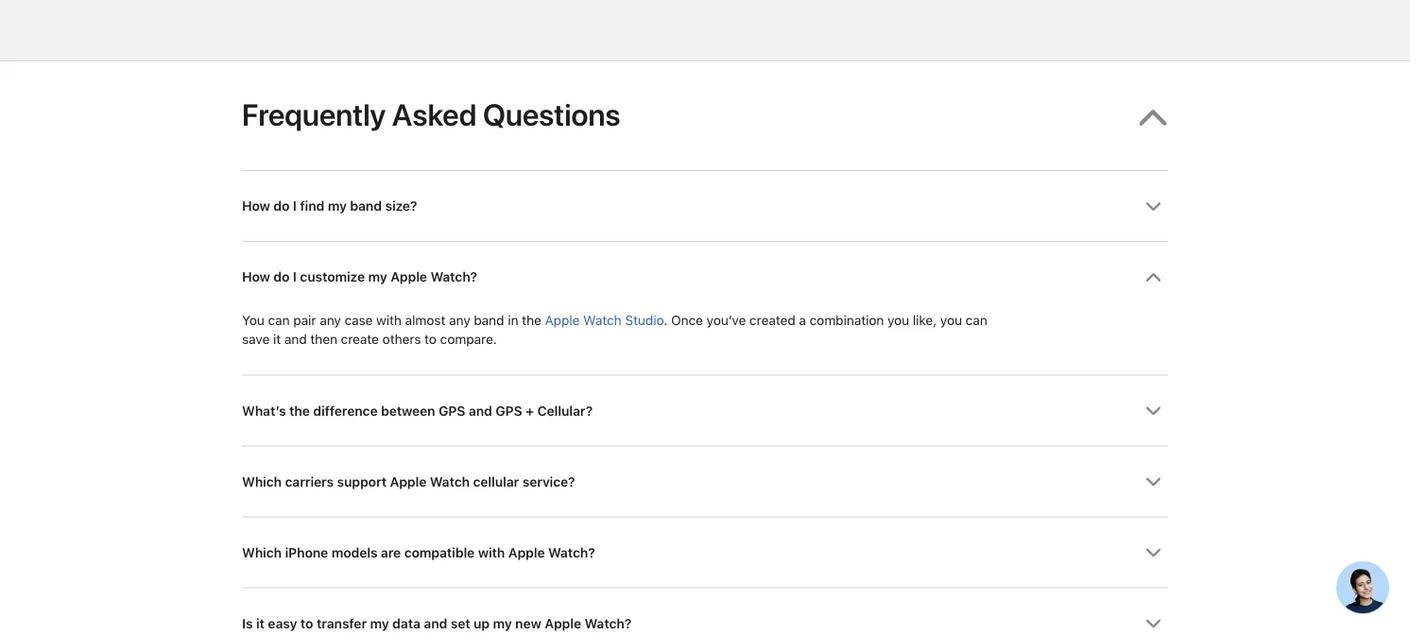 Task type: locate. For each thing, give the bounding box(es) containing it.
0 vertical spatial watch?
[[430, 269, 477, 285]]

chevrondown image
[[1146, 199, 1162, 215], [1146, 475, 1162, 491], [1146, 545, 1162, 562]]

which inside "which carriers support apple watch cellular service?" 'dropdown button'
[[242, 474, 282, 490]]

0 horizontal spatial gps
[[439, 403, 465, 419]]

1 chevrondown image from the top
[[1146, 270, 1162, 286]]

apple up almost
[[391, 269, 427, 285]]

and down the pair
[[284, 331, 307, 347]]

and left +
[[469, 403, 492, 419]]

do inside "dropdown button"
[[273, 269, 290, 285]]

to right easy
[[300, 616, 313, 632]]

gps left +
[[496, 403, 522, 419]]

band left size?
[[350, 198, 382, 214]]

chevrondown image for which iphone models are compatible with apple watch?
[[1146, 545, 1162, 562]]

chevrondown image inside the what's the difference between gps and gps + cellular? dropdown button
[[1146, 404, 1162, 420]]

2 how from the top
[[242, 269, 270, 285]]

watch? inside 'dropdown button'
[[548, 545, 595, 561]]

any up compare.
[[449, 312, 470, 328]]

0 horizontal spatial and
[[284, 331, 307, 347]]

0 vertical spatial chevrondown image
[[1146, 199, 1162, 215]]

how inside dropdown button
[[242, 198, 270, 214]]

do left customize
[[273, 269, 290, 285]]

watch? up you can pair any case with almost any band in the apple watch studio
[[430, 269, 477, 285]]

difference
[[313, 403, 378, 419]]

0 horizontal spatial you
[[888, 312, 909, 328]]

1 do from the top
[[273, 198, 290, 214]]

watch
[[583, 312, 622, 328], [430, 474, 470, 490]]

1 horizontal spatial and
[[424, 616, 447, 632]]

2 vertical spatial watch?
[[585, 616, 631, 632]]

carriers
[[285, 474, 334, 490]]

gps
[[439, 403, 465, 419], [496, 403, 522, 419]]

chevrondown image inside how do i find my band size? dropdown button
[[1146, 199, 1162, 215]]

0 vertical spatial and
[[284, 331, 307, 347]]

it
[[273, 331, 281, 347], [256, 616, 265, 632]]

it right the is
[[256, 616, 265, 632]]

1 chevrondown image from the top
[[1146, 199, 1162, 215]]

list item containing how do i customize my apple watch?
[[242, 241, 1168, 375]]

you right like,
[[940, 312, 962, 328]]

list
[[242, 171, 1168, 635]]

my
[[328, 198, 347, 214], [368, 269, 387, 285], [370, 616, 389, 632], [493, 616, 512, 632]]

do inside dropdown button
[[273, 198, 290, 214]]

i left find
[[293, 198, 297, 214]]

my inside "dropdown button"
[[368, 269, 387, 285]]

you
[[888, 312, 909, 328], [940, 312, 962, 328]]

to
[[425, 331, 437, 347], [300, 616, 313, 632]]

0 vertical spatial chevrondown image
[[1146, 270, 1162, 286]]

size?
[[385, 198, 417, 214]]

2 do from the top
[[273, 269, 290, 285]]

my right up
[[493, 616, 512, 632]]

watch? down service?
[[548, 545, 595, 561]]

i
[[293, 198, 297, 214], [293, 269, 297, 285]]

to down almost
[[425, 331, 437, 347]]

you
[[242, 312, 264, 328]]

the right in in the left of the page
[[522, 312, 541, 328]]

i inside dropdown button
[[293, 198, 297, 214]]

watch?
[[430, 269, 477, 285], [548, 545, 595, 561], [585, 616, 631, 632]]

0 horizontal spatial band
[[350, 198, 382, 214]]

apple inside which iphone models are compatible with apple watch? 'dropdown button'
[[508, 545, 545, 561]]

0 horizontal spatial with
[[376, 312, 402, 328]]

a
[[799, 312, 806, 328]]

new
[[515, 616, 541, 632]]

apple inside how do i customize my apple watch? "dropdown button"
[[391, 269, 427, 285]]

apple
[[391, 269, 427, 285], [545, 312, 580, 328], [390, 474, 427, 490], [508, 545, 545, 561], [545, 616, 581, 632]]

which left iphone
[[242, 545, 282, 561]]

1 which from the top
[[242, 474, 282, 490]]

my left 'data'
[[370, 616, 389, 632]]

band inside "list item"
[[474, 312, 504, 328]]

1 horizontal spatial band
[[474, 312, 504, 328]]

1 horizontal spatial to
[[425, 331, 437, 347]]

are
[[381, 545, 401, 561]]

1 horizontal spatial gps
[[496, 403, 522, 419]]

1 horizontal spatial can
[[966, 312, 988, 328]]

combination
[[810, 312, 884, 328]]

2 i from the top
[[293, 269, 297, 285]]

the
[[522, 312, 541, 328], [289, 403, 310, 419]]

0 vertical spatial band
[[350, 198, 382, 214]]

1 horizontal spatial it
[[273, 331, 281, 347]]

the inside "list item"
[[522, 312, 541, 328]]

watch? inside dropdown button
[[585, 616, 631, 632]]

0 horizontal spatial watch
[[430, 474, 470, 490]]

can
[[268, 312, 290, 328], [966, 312, 988, 328]]

and
[[284, 331, 307, 347], [469, 403, 492, 419], [424, 616, 447, 632]]

i inside "dropdown button"
[[293, 269, 297, 285]]

1 vertical spatial band
[[474, 312, 504, 328]]

1 horizontal spatial with
[[478, 545, 505, 561]]

0 horizontal spatial can
[[268, 312, 290, 328]]

2 vertical spatial and
[[424, 616, 447, 632]]

apple right in in the left of the page
[[545, 312, 580, 328]]

how do i customize my apple watch? button
[[242, 242, 1168, 312]]

save
[[242, 331, 270, 347]]

apple inside "which carriers support apple watch cellular service?" 'dropdown button'
[[390, 474, 427, 490]]

with inside "list item"
[[376, 312, 402, 328]]

chevrondown image inside "which carriers support apple watch cellular service?" 'dropdown button'
[[1146, 475, 1162, 491]]

it right 'save' on the bottom left of page
[[273, 331, 281, 347]]

1 vertical spatial it
[[256, 616, 265, 632]]

2 chevrondown image from the top
[[1146, 475, 1162, 491]]

what's the difference between gps and gps + cellular? button
[[242, 376, 1168, 446]]

how do i find my band size? button
[[242, 171, 1168, 241]]

which carriers support apple watch cellular service? button
[[242, 447, 1168, 517]]

which left carriers
[[242, 474, 282, 490]]

transfer
[[317, 616, 367, 632]]

chevrondown image inside which iphone models are compatible with apple watch? 'dropdown button'
[[1146, 545, 1162, 562]]

1 horizontal spatial any
[[449, 312, 470, 328]]

1 vertical spatial to
[[300, 616, 313, 632]]

set
[[451, 616, 470, 632]]

like,
[[913, 312, 937, 328]]

created
[[750, 312, 796, 328]]

and left set
[[424, 616, 447, 632]]

do
[[273, 198, 290, 214], [273, 269, 290, 285]]

studio
[[625, 312, 664, 328]]

compatible
[[404, 545, 475, 561]]

2 which from the top
[[242, 545, 282, 561]]

do for how
[[273, 269, 290, 285]]

1 vertical spatial chevrondown image
[[1146, 404, 1162, 420]]

apple up new
[[508, 545, 545, 561]]

is
[[242, 616, 253, 632]]

2 chevrondown image from the top
[[1146, 404, 1162, 420]]

how for frequently asked questions
[[242, 198, 270, 214]]

0 horizontal spatial any
[[320, 312, 341, 328]]

list item
[[242, 241, 1168, 375]]

band inside dropdown button
[[350, 198, 382, 214]]

any up the then
[[320, 312, 341, 328]]

with right compatible
[[478, 545, 505, 561]]

my right find
[[328, 198, 347, 214]]

1 how from the top
[[242, 198, 270, 214]]

up
[[474, 616, 490, 632]]

0 horizontal spatial the
[[289, 403, 310, 419]]

2 horizontal spatial and
[[469, 403, 492, 419]]

1 vertical spatial how
[[242, 269, 270, 285]]

do left find
[[273, 198, 290, 214]]

can right like,
[[966, 312, 988, 328]]

band
[[350, 198, 382, 214], [474, 312, 504, 328]]

questions
[[483, 97, 621, 133]]

chevrondown image
[[1146, 270, 1162, 286], [1146, 404, 1162, 420], [1146, 616, 1162, 632]]

any
[[320, 312, 341, 328], [449, 312, 470, 328]]

cellular?
[[537, 403, 593, 419]]

how
[[242, 198, 270, 214], [242, 269, 270, 285]]

i left customize
[[293, 269, 297, 285]]

compare.
[[440, 331, 497, 347]]

1 vertical spatial the
[[289, 403, 310, 419]]

apple right the support
[[390, 474, 427, 490]]

3 chevrondown image from the top
[[1146, 545, 1162, 562]]

which iphone models are compatible with apple watch? button
[[242, 518, 1168, 588]]

. once you've created a combination you like, you can save it and then create others to compare.
[[242, 312, 988, 347]]

and inside '. once you've created a combination you like, you can save it and then create others to compare.'
[[284, 331, 307, 347]]

which inside which iphone models are compatible with apple watch? 'dropdown button'
[[242, 545, 282, 561]]

1 vertical spatial which
[[242, 545, 282, 561]]

0 vertical spatial the
[[522, 312, 541, 328]]

1 vertical spatial watch
[[430, 474, 470, 490]]

it inside dropdown button
[[256, 616, 265, 632]]

you left like,
[[888, 312, 909, 328]]

find
[[300, 198, 324, 214]]

3 chevrondown image from the top
[[1146, 616, 1162, 632]]

what's
[[242, 403, 286, 419]]

1 vertical spatial i
[[293, 269, 297, 285]]

0 vertical spatial to
[[425, 331, 437, 347]]

1 any from the left
[[320, 312, 341, 328]]

2 can from the left
[[966, 312, 988, 328]]

my right customize
[[368, 269, 387, 285]]

.
[[664, 312, 668, 328]]

0 horizontal spatial it
[[256, 616, 265, 632]]

how do i find my band size?
[[242, 198, 417, 214]]

1 vertical spatial chevrondown image
[[1146, 475, 1162, 491]]

which
[[242, 474, 282, 490], [242, 545, 282, 561]]

2 vertical spatial chevrondown image
[[1146, 545, 1162, 562]]

1 horizontal spatial the
[[522, 312, 541, 328]]

the inside dropdown button
[[289, 403, 310, 419]]

1 vertical spatial watch?
[[548, 545, 595, 561]]

easy
[[268, 616, 297, 632]]

can right the you
[[268, 312, 290, 328]]

gps right between
[[439, 403, 465, 419]]

how inside "dropdown button"
[[242, 269, 270, 285]]

how left find
[[242, 198, 270, 214]]

0 vertical spatial i
[[293, 198, 297, 214]]

0 horizontal spatial to
[[300, 616, 313, 632]]

0 vertical spatial how
[[242, 198, 270, 214]]

1 horizontal spatial watch
[[583, 312, 622, 328]]

0 vertical spatial do
[[273, 198, 290, 214]]

frequently
[[242, 97, 386, 133]]

apple right new
[[545, 616, 581, 632]]

with
[[376, 312, 402, 328], [478, 545, 505, 561]]

0 vertical spatial which
[[242, 474, 282, 490]]

watch left 'cellular'
[[430, 474, 470, 490]]

create
[[341, 331, 379, 347]]

2 gps from the left
[[496, 403, 522, 419]]

chevrondown image inside is it easy to transfer my data and set up my new apple watch? dropdown button
[[1146, 616, 1162, 632]]

band left in in the left of the page
[[474, 312, 504, 328]]

others
[[382, 331, 421, 347]]

0 vertical spatial with
[[376, 312, 402, 328]]

watch? right new
[[585, 616, 631, 632]]

2 vertical spatial chevrondown image
[[1146, 616, 1162, 632]]

1 i from the top
[[293, 198, 297, 214]]

frequently asked questions
[[242, 97, 621, 133]]

1 vertical spatial do
[[273, 269, 290, 285]]

watch left studio
[[583, 312, 622, 328]]

with inside 'dropdown button'
[[478, 545, 505, 561]]

1 horizontal spatial you
[[940, 312, 962, 328]]

which for which iphone models are compatible with apple watch?
[[242, 545, 282, 561]]

0 vertical spatial it
[[273, 331, 281, 347]]

how up the you
[[242, 269, 270, 285]]

the right what's
[[289, 403, 310, 419]]

1 vertical spatial and
[[469, 403, 492, 419]]

1 vertical spatial with
[[478, 545, 505, 561]]

with up others
[[376, 312, 402, 328]]

it inside '. once you've created a combination you like, you can save it and then create others to compare.'
[[273, 331, 281, 347]]

between
[[381, 403, 435, 419]]



Task type: vqa. For each thing, say whether or not it's contained in the screenshot.
"Apple" inside Which carriers support Apple Watch cellular service? dropdown button
yes



Task type: describe. For each thing, give the bounding box(es) containing it.
i for frequently
[[293, 198, 297, 214]]

and inside the what's the difference between gps and gps + cellular? dropdown button
[[469, 403, 492, 419]]

with for compatible
[[478, 545, 505, 561]]

then
[[310, 331, 337, 347]]

+
[[526, 403, 534, 419]]

0 vertical spatial watch
[[583, 312, 622, 328]]

asked
[[392, 97, 477, 133]]

with for case
[[376, 312, 402, 328]]

pair
[[293, 312, 316, 328]]

support
[[337, 474, 387, 490]]

apple watch studio link
[[545, 312, 664, 328]]

cellular
[[473, 474, 519, 490]]

you can pair any case with almost any band in the apple watch studio
[[242, 312, 664, 328]]

apple inside is it easy to transfer my data and set up my new apple watch? dropdown button
[[545, 616, 581, 632]]

data
[[392, 616, 420, 632]]

which carriers support apple watch cellular service?
[[242, 474, 575, 490]]

how for how do i find my band size?
[[242, 269, 270, 285]]

frequently asked questions button
[[242, 62, 1168, 171]]

chevrondown image for how do i find my band size?
[[1146, 199, 1162, 215]]

2 any from the left
[[449, 312, 470, 328]]

you've
[[707, 312, 746, 328]]

can inside '. once you've created a combination you like, you can save it and then create others to compare.'
[[966, 312, 988, 328]]

do for frequently
[[273, 198, 290, 214]]

service?
[[522, 474, 575, 490]]

i for how
[[293, 269, 297, 285]]

what's the difference between gps and gps + cellular?
[[242, 403, 593, 419]]

almost
[[405, 312, 446, 328]]

1 you from the left
[[888, 312, 909, 328]]

watch inside 'dropdown button'
[[430, 474, 470, 490]]

chevrondown image for set
[[1146, 616, 1162, 632]]

is it easy to transfer my data and set up my new apple watch? button
[[242, 589, 1168, 635]]

1 can from the left
[[268, 312, 290, 328]]

how do i customize my apple watch?
[[242, 269, 477, 285]]

in
[[508, 312, 518, 328]]

customize
[[300, 269, 365, 285]]

chevrondown image inside how do i customize my apple watch? "dropdown button"
[[1146, 270, 1162, 286]]

and inside is it easy to transfer my data and set up my new apple watch? dropdown button
[[424, 616, 447, 632]]

chevrondown image for which carriers support apple watch cellular service?
[[1146, 475, 1162, 491]]

1 gps from the left
[[439, 403, 465, 419]]

which iphone models are compatible with apple watch?
[[242, 545, 595, 561]]

is it easy to transfer my data and set up my new apple watch?
[[242, 616, 631, 632]]

to inside dropdown button
[[300, 616, 313, 632]]

once
[[671, 312, 703, 328]]

models
[[331, 545, 378, 561]]

which for which carriers support apple watch cellular service?
[[242, 474, 282, 490]]

chevrondown image for cellular?
[[1146, 404, 1162, 420]]

watch? inside "dropdown button"
[[430, 269, 477, 285]]

2 you from the left
[[940, 312, 962, 328]]

iphone
[[285, 545, 328, 561]]

case
[[344, 312, 373, 328]]

list containing how do i find my band size?
[[242, 171, 1168, 635]]

to inside '. once you've created a combination you like, you can save it and then create others to compare.'
[[425, 331, 437, 347]]



